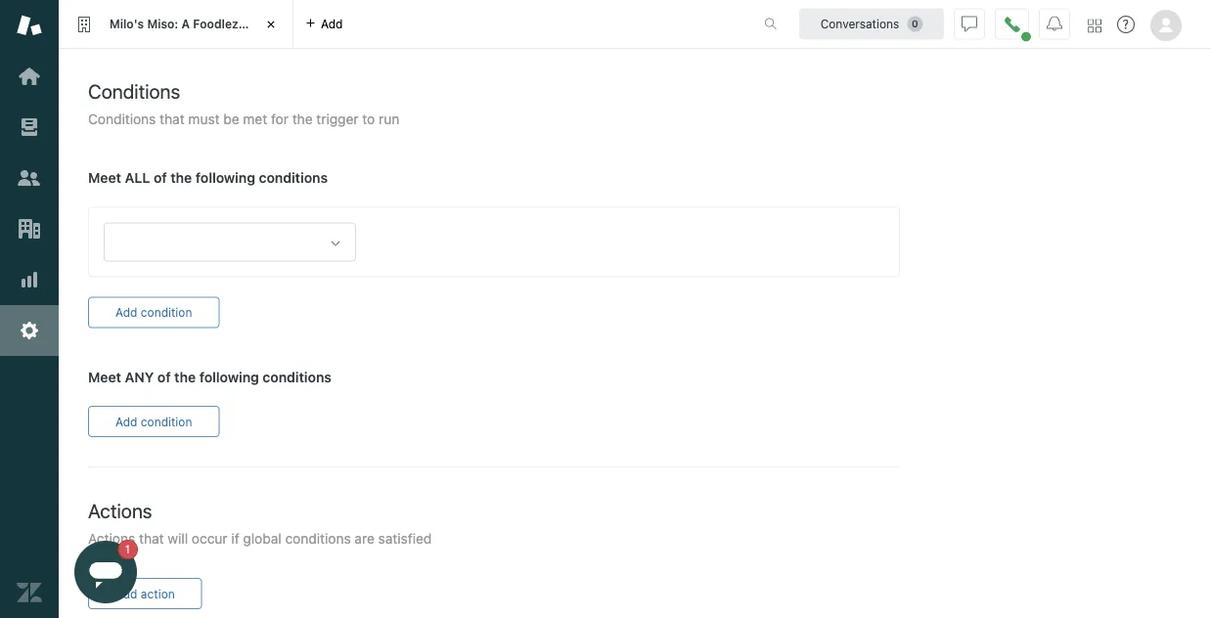 Task type: vqa. For each thing, say whether or not it's contained in the screenshot.
the bottom the
no



Task type: locate. For each thing, give the bounding box(es) containing it.
organizations image
[[17, 216, 42, 242]]

admin image
[[17, 318, 42, 344]]

button displays agent's chat status as invisible. image
[[962, 16, 978, 32]]

add
[[321, 17, 343, 31]]

get help image
[[1118, 16, 1136, 33]]

views image
[[17, 115, 42, 140]]

conversations button
[[800, 8, 945, 40]]

reporting image
[[17, 267, 42, 293]]

notifications image
[[1047, 16, 1063, 32]]

main element
[[0, 0, 59, 619]]

tabs tab list
[[59, 0, 744, 49]]

foodlez
[[193, 17, 239, 31]]

milo's miso: a foodlez subsidiary tab
[[59, 0, 303, 49]]



Task type: describe. For each thing, give the bounding box(es) containing it.
add button
[[294, 0, 355, 48]]

zendesk products image
[[1089, 19, 1102, 33]]

conversations
[[821, 17, 900, 31]]

zendesk support image
[[17, 13, 42, 38]]

miso:
[[147, 17, 178, 31]]

milo's miso: a foodlez subsidiary
[[110, 17, 303, 31]]

subsidiary
[[242, 17, 303, 31]]

close image
[[261, 15, 281, 34]]

a
[[182, 17, 190, 31]]

customers image
[[17, 165, 42, 191]]

milo's
[[110, 17, 144, 31]]

get started image
[[17, 64, 42, 89]]

zendesk image
[[17, 580, 42, 606]]



